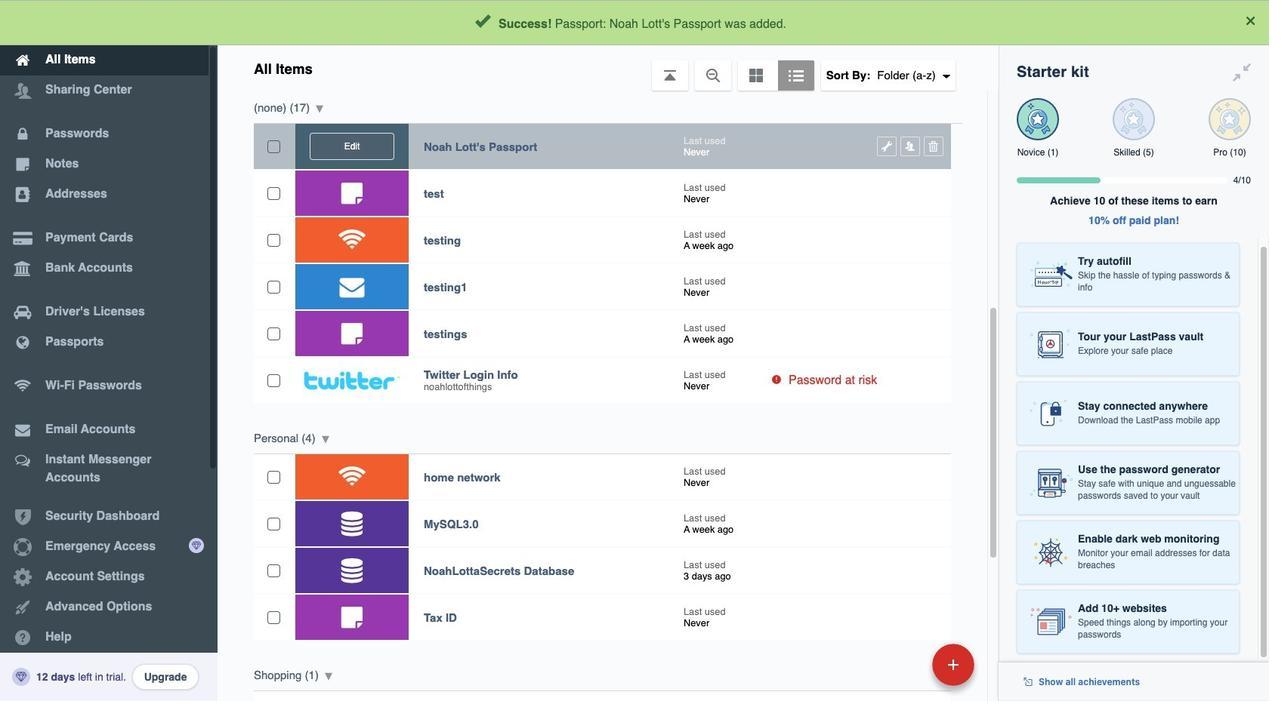 Task type: vqa. For each thing, say whether or not it's contained in the screenshot.
vault options navigation
yes



Task type: locate. For each thing, give the bounding box(es) containing it.
Search search field
[[364, 6, 968, 39]]

alert
[[0, 0, 1269, 45]]

new item element
[[828, 644, 980, 687]]



Task type: describe. For each thing, give the bounding box(es) containing it.
vault options navigation
[[218, 45, 999, 91]]

new item navigation
[[828, 640, 984, 702]]

search my vault text field
[[364, 6, 968, 39]]

main navigation navigation
[[0, 0, 218, 702]]



